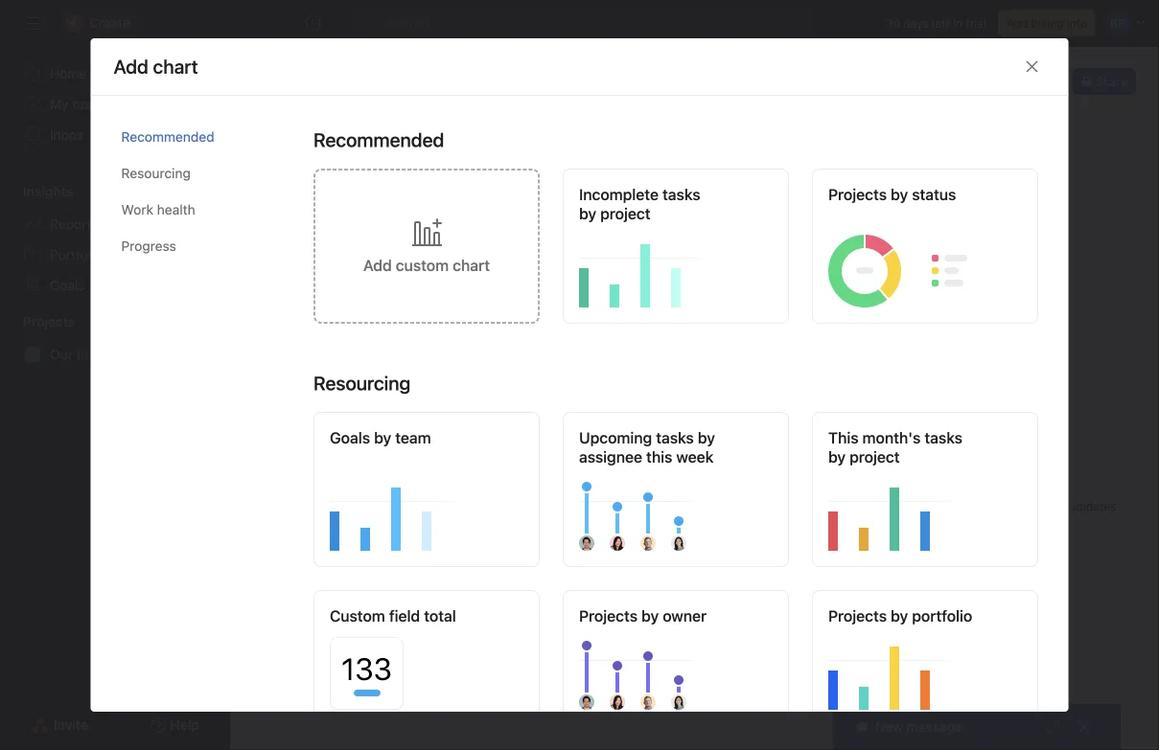 Task type: vqa. For each thing, say whether or not it's contained in the screenshot.
profile for your
no



Task type: describe. For each thing, give the bounding box(es) containing it.
trial
[[966, 16, 987, 30]]

goals by team button for the top close icon
[[313, 412, 539, 568]]

add custom chart for goals by team button associated with close image progress button
[[363, 256, 490, 275]]

month's for upcoming tasks by assignee this week button corresponding to the top close icon's goals by team button's image of a blue column chart
[[862, 429, 920, 447]]

projects by owner for upcoming tasks by assignee this week button corresponding to the top close icon's goals by team button's image of a blue column chart
[[579, 607, 706, 626]]

3 filters
[[323, 649, 368, 663]]

in for no filters
[[878, 649, 888, 663]]

my for 3 filters
[[427, 649, 444, 663]]

this month's tasks by project for upcoming tasks by assignee this week button corresponding to the top close icon's goals by team button's image of a blue column chart
[[828, 429, 962, 466]]

image of a blue column chart image for goals by team button associated with close image
[[329, 475, 525, 551]]

this for image of a green column chart for the top close icon's goals by team button
[[828, 429, 858, 447]]

search
[[386, 15, 429, 31]]

goals link
[[12, 270, 219, 301]]

custom chart for image of a green column chart associated with goals by team button associated with close image
[[395, 256, 490, 275]]

health for goals by team button associated with close image progress button
[[157, 202, 195, 218]]

projects by portfolio button for image of a green column chart associated with goals by team button associated with close image
[[812, 591, 1038, 727]]

no filters
[[764, 649, 817, 663]]

billing
[[1032, 16, 1064, 30]]

upcoming tasks by assignee this week for the top close icon's goals by team button
[[579, 429, 715, 466]]

1 horizontal spatial our
[[473, 241, 496, 265]]

work for progress button corresponding to the top close icon's goals by team button
[[121, 202, 153, 218]]

by for upcoming tasks by assignee this week button corresponding to image of a blue column chart corresponding to goals by team button associated with close image
[[697, 429, 715, 447]]

progress for the top close icon's goals by team button
[[121, 238, 176, 254]]

share
[[1096, 75, 1128, 88]]

image of a green column chart image for the top close icon's goals by team button
[[579, 231, 774, 308]]

search button
[[353, 8, 814, 38]]

incomplete tasks by project for image of a green column chart associated with goals by team button associated with close image
[[579, 186, 700, 223]]

my tasks link
[[12, 89, 219, 120]]

my right report icon
[[315, 81, 341, 103]]

chart
[[302, 137, 330, 151]]

this month's tasks by project for upcoming tasks by assignee this week button corresponding to image of a blue column chart corresponding to goals by team button associated with close image
[[828, 429, 962, 466]]

expand new message image
[[1046, 720, 1062, 735]]

health for progress button corresponding to the top close icon's goals by team button
[[157, 202, 195, 218]]

our inside the projects element
[[50, 347, 73, 362]]

upcoming tasks by assignee this week button for the top close icon's goals by team button's image of a blue column chart
[[562, 412, 789, 568]]

incomplete tasks by project for image of a green column chart for the top close icon's goals by team button
[[579, 186, 700, 223]]

updates
[[1073, 500, 1116, 513]]

tasks in my workspace for 1 filter
[[813, 296, 940, 310]]

0 vertical spatial our first project
[[473, 194, 543, 265]]

hide sidebar image
[[25, 15, 40, 31]]

this week for goals by team button associated with close image
[[646, 448, 713, 466]]

projects element
[[0, 305, 230, 374]]

custom field total for the top close icon's goals by team button's image of a blue column chart
[[329, 607, 456, 626]]

assignee for goals by team button associated with close image
[[579, 448, 642, 466]]

projects in my workspace
[[829, 649, 970, 663]]

image of a numeric rollup card image for the top close icon's goals by team button
[[329, 634, 525, 711]]

filter
[[773, 296, 801, 310]]

add inside button
[[1007, 16, 1028, 30]]

goals by team button for close image
[[313, 412, 539, 568]]

new message
[[875, 720, 962, 735]]

first inside the projects element
[[76, 347, 101, 362]]

recommended button for progress button corresponding to the top close icon's goals by team button
[[121, 119, 282, 155]]

by for upcoming tasks by assignee this week button corresponding to the top close icon's goals by team button's image of a blue column chart
[[697, 429, 715, 447]]

goals by team for the top close icon's goals by team button
[[329, 429, 431, 447]]

projects by portfolio button for image of a green column chart for the top close icon's goals by team button
[[812, 591, 1038, 727]]

report image
[[265, 70, 288, 93]]

image of a multicolored donut chart image for image of a green column chart for the top close icon's goals by team button
[[828, 231, 1024, 308]]

this month's tasks by project button for projects by portfolio button related to image of a green column chart associated with goals by team button associated with close image
[[812, 412, 1038, 568]]

in for 1 filter
[[847, 296, 857, 310]]

month's for upcoming tasks by assignee this week button corresponding to image of a blue column chart corresponding to goals by team button associated with close image
[[862, 429, 920, 447]]

progress button for the top close icon's goals by team button
[[121, 228, 282, 265]]

recommended button for goals by team button associated with close image progress button
[[121, 119, 282, 155]]

progress button for goals by team button associated with close image
[[121, 228, 282, 265]]

upcoming tasks by assignee this week button for image of a blue column chart corresponding to goals by team button associated with close image
[[562, 412, 789, 568]]

inbox
[[50, 127, 83, 143]]

projects inside dropdown button
[[23, 314, 75, 330]]

in for 3 filters
[[414, 649, 424, 663]]

no for no recent updates
[[1016, 500, 1031, 513]]

close image
[[1025, 59, 1040, 74]]

this for image of a green column chart associated with goals by team button associated with close image
[[828, 429, 858, 447]]

1 vertical spatial close image
[[1077, 720, 1092, 735]]

our first project inside our first project link
[[50, 347, 148, 362]]

add chart for progress button corresponding to the top close icon's goals by team button's the recommended button
[[114, 55, 198, 78]]



Task type: locate. For each thing, give the bounding box(es) containing it.
tasks in my workspace for 3 filters
[[379, 649, 507, 663]]

my for 1 filter
[[860, 296, 877, 310]]

our first project link
[[12, 339, 219, 370]]

filters for no filters
[[783, 649, 817, 663]]

inbox link
[[12, 120, 219, 151]]

reporting
[[50, 216, 110, 232]]

invite button
[[18, 709, 101, 743]]

custom chart for image of a green column chart for the top close icon's goals by team button
[[395, 256, 490, 275]]

recommended
[[313, 128, 444, 151], [313, 128, 444, 151], [121, 129, 214, 145], [121, 129, 214, 145]]

my up inbox
[[50, 96, 69, 112]]

0 horizontal spatial our first project
[[50, 347, 148, 362]]

1 vertical spatial first
[[76, 347, 101, 362]]

1 vertical spatial project
[[104, 347, 148, 362]]

1 horizontal spatial project
[[506, 194, 543, 231]]

month's
[[862, 429, 920, 447], [862, 429, 920, 447]]

my inside global element
[[50, 96, 69, 112]]

projects by owner for upcoming tasks by assignee this week button corresponding to image of a blue column chart corresponding to goals by team button associated with close image
[[579, 607, 706, 626]]

assignee
[[425, 366, 481, 382], [579, 448, 642, 466], [579, 448, 642, 466]]

health
[[157, 202, 195, 218], [157, 202, 195, 218]]

by status for image of a green column chart for the top close icon's goals by team button
[[890, 186, 956, 204]]

custom
[[329, 607, 385, 626], [329, 607, 385, 626]]

0 vertical spatial tasks
[[813, 296, 844, 310]]

by status for image of a green column chart associated with goals by team button associated with close image
[[890, 186, 956, 204]]

incomplete tasks by project button
[[562, 169, 789, 324], [562, 169, 789, 324]]

this week for the top close icon's goals by team button
[[646, 448, 713, 466]]

by team
[[374, 429, 431, 447], [374, 429, 431, 447]]

show options image
[[486, 84, 501, 100]]

add custom chart button
[[313, 169, 539, 324], [313, 169, 539, 324]]

projects by status button
[[812, 169, 1038, 324], [812, 169, 1038, 324]]

tasks in my workspace
[[813, 296, 940, 310], [379, 649, 507, 663]]

add chart button
[[253, 130, 339, 157]]

add to starred image
[[513, 84, 528, 100]]

custom chart
[[395, 256, 490, 275], [395, 256, 490, 275]]

work
[[121, 202, 153, 218], [121, 202, 153, 218]]

my tasks
[[50, 96, 105, 112]]

add chart
[[114, 55, 198, 78], [114, 55, 198, 78]]

projects by portfolio
[[828, 607, 972, 626], [828, 607, 972, 626]]

reporting link
[[12, 209, 219, 240]]

this week
[[485, 366, 545, 382], [646, 448, 713, 466], [646, 448, 713, 466]]

this month's tasks by project
[[828, 429, 962, 466], [828, 429, 962, 466]]

first dashboard
[[345, 81, 476, 103]]

home link
[[12, 58, 219, 89]]

home
[[50, 66, 87, 82]]

recent
[[1035, 500, 1069, 513]]

30 days left in trial
[[886, 16, 987, 30]]

image of a blue column chart image for the top close icon's goals by team button
[[329, 475, 525, 551]]

in
[[953, 16, 963, 30], [847, 296, 857, 310], [414, 649, 424, 663], [878, 649, 888, 663]]

image of a numeric rollup card image for goals by team button associated with close image
[[329, 634, 525, 711]]

image of a numeric rollup card image
[[329, 634, 525, 711], [329, 634, 525, 711]]

1 filters from the left
[[334, 649, 368, 663]]

incomplete tasks by project
[[579, 186, 700, 223], [579, 186, 700, 223]]

upcoming
[[300, 366, 365, 382], [579, 429, 652, 447], [579, 429, 652, 447]]

1 vertical spatial our
[[50, 347, 73, 362]]

image of a blue column chart image
[[329, 475, 525, 551], [329, 475, 525, 551]]

my up new message
[[891, 649, 907, 663]]

projects button
[[0, 313, 75, 332]]

0 horizontal spatial close image
[[1025, 59, 1040, 74]]

workspace
[[880, 296, 940, 310], [447, 649, 507, 663], [910, 649, 970, 663]]

my for no filters
[[891, 649, 907, 663]]

1 filter
[[764, 296, 801, 310]]

tasks for filters
[[379, 649, 411, 663]]

add inside 'button'
[[277, 137, 299, 151]]

progress for goals by team button associated with close image
[[121, 238, 176, 254]]

projects by status
[[828, 186, 956, 204], [828, 186, 956, 204]]

upcoming tasks by assignee this week button
[[562, 412, 789, 568], [562, 412, 789, 568]]

3
[[323, 649, 331, 663]]

0 horizontal spatial no
[[764, 649, 780, 663]]

1
[[764, 296, 770, 310]]

this
[[828, 429, 858, 447], [828, 429, 858, 447]]

work health button
[[121, 192, 282, 228], [121, 192, 282, 228]]

my right 3 filters
[[427, 649, 444, 663]]

custom field total
[[329, 607, 456, 626], [329, 607, 456, 626]]

my right filter
[[860, 296, 877, 310]]

1 vertical spatial our first project
[[50, 347, 148, 362]]

work for goals by team button associated with close image progress button
[[121, 202, 153, 218]]

add chart for the recommended button for goals by team button associated with close image progress button
[[114, 55, 198, 78]]

0 vertical spatial project
[[506, 194, 543, 231]]

add custom chart
[[363, 256, 490, 275], [363, 256, 490, 275]]

0 vertical spatial our
[[473, 241, 496, 265]]

close image
[[1025, 59, 1040, 74], [1077, 720, 1092, 735]]

first
[[489, 224, 514, 248], [76, 347, 101, 362]]

in right left
[[953, 16, 963, 30]]

projects by status for image of a green column chart for the top close icon's goals by team button
[[828, 186, 956, 204]]

tasks
[[813, 296, 844, 310], [379, 649, 411, 663]]

progress
[[121, 238, 176, 254], [121, 238, 176, 254]]

no recent updates
[[1016, 500, 1116, 513]]

field total
[[389, 607, 456, 626], [389, 607, 456, 626]]

image of a multicolored donut chart image for image of a green column chart associated with goals by team button associated with close image
[[828, 231, 1024, 308]]

left
[[932, 16, 950, 30]]

recommended button
[[121, 119, 282, 155], [121, 119, 282, 155]]

workspace for no filters
[[910, 649, 970, 663]]

add billing info button
[[998, 10, 1096, 36]]

custom for goals by team button associated with close image
[[329, 607, 385, 626]]

portfolios link
[[12, 240, 219, 270]]

1 horizontal spatial filters
[[783, 649, 817, 663]]

by project
[[579, 205, 650, 223], [579, 205, 650, 223], [828, 448, 900, 466], [828, 448, 900, 466]]

0 horizontal spatial first
[[76, 347, 101, 362]]

0 horizontal spatial filters
[[334, 649, 368, 663]]

filters
[[334, 649, 368, 663], [783, 649, 817, 663]]

by
[[406, 366, 421, 382], [697, 429, 715, 447], [697, 429, 715, 447]]

0 horizontal spatial project
[[104, 347, 148, 362]]

projects by owner
[[579, 607, 706, 626], [579, 607, 706, 626]]

0 horizontal spatial tasks in my workspace
[[379, 649, 507, 663]]

image of a multicolored donut chart image
[[828, 231, 1024, 308], [828, 231, 1024, 308]]

in right filter
[[847, 296, 857, 310]]

work health
[[121, 202, 195, 218], [121, 202, 195, 218]]

incomplete
[[579, 186, 658, 204], [579, 186, 658, 204]]

0 horizontal spatial tasks
[[379, 649, 411, 663]]

filters for 3 filters
[[334, 649, 368, 663]]

insights button
[[0, 182, 73, 201]]

this month's tasks by project button
[[812, 412, 1038, 568], [812, 412, 1038, 568]]

my first dashboard
[[315, 81, 476, 103]]

tasks
[[72, 96, 105, 112], [662, 186, 700, 204], [662, 186, 700, 204], [369, 366, 402, 382], [656, 429, 694, 447], [656, 429, 694, 447], [924, 429, 962, 447], [924, 429, 962, 447]]

1 horizontal spatial tasks
[[813, 296, 844, 310]]

goals by team
[[329, 429, 431, 447], [329, 429, 431, 447]]

goals inside goals link
[[50, 278, 85, 293]]

30
[[886, 16, 900, 30]]

progress button
[[121, 228, 282, 265], [121, 228, 282, 265]]

close image down add billing info button
[[1025, 59, 1040, 74]]

upcoming tasks by assignee this week
[[300, 366, 545, 382], [579, 429, 715, 466], [579, 429, 715, 466]]

1 horizontal spatial first
[[489, 224, 514, 248]]

1 horizontal spatial our first project
[[473, 194, 543, 265]]

invite
[[54, 718, 88, 734]]

projects by owner button
[[562, 591, 789, 727], [562, 591, 789, 727]]

project
[[506, 194, 543, 231], [104, 347, 148, 362]]

no for no filters
[[764, 649, 780, 663]]

image of a purple lollipop chart image
[[579, 634, 774, 711], [579, 634, 774, 711]]

in right 3 filters
[[414, 649, 424, 663]]

1 vertical spatial no
[[764, 649, 780, 663]]

insights element
[[0, 175, 230, 305]]

custom field total for image of a blue column chart corresponding to goals by team button associated with close image
[[329, 607, 456, 626]]

share button
[[1072, 68, 1136, 95]]

projects
[[828, 186, 887, 204], [828, 186, 887, 204], [23, 314, 75, 330], [579, 607, 637, 626], [579, 607, 637, 626], [828, 607, 887, 626], [828, 607, 887, 626], [829, 649, 874, 663]]

our
[[473, 241, 496, 265], [50, 347, 73, 362]]

global element
[[0, 47, 230, 162]]

days
[[904, 16, 929, 30]]

0 horizontal spatial our
[[50, 347, 73, 362]]

by portfolio
[[890, 607, 972, 626], [890, 607, 972, 626]]

projects by status for image of a green column chart associated with goals by team button associated with close image
[[828, 186, 956, 204]]

0 vertical spatial tasks in my workspace
[[813, 296, 940, 310]]

1 vertical spatial tasks in my workspace
[[379, 649, 507, 663]]

add custom chart for progress button corresponding to the top close icon's goals by team button
[[363, 256, 490, 275]]

insights
[[23, 184, 73, 199]]

custom field total button
[[313, 591, 539, 727], [313, 591, 539, 727]]

search list box
[[353, 8, 814, 38]]

1 horizontal spatial no
[[1016, 500, 1031, 513]]

0 vertical spatial close image
[[1025, 59, 1040, 74]]

tasks right filter
[[813, 296, 844, 310]]

goals by team button
[[313, 412, 539, 568], [313, 412, 539, 568]]

add chart
[[277, 137, 330, 151]]

image of a green column chart image
[[579, 231, 774, 308], [579, 231, 774, 308]]

image of a blue lollipop chart image
[[579, 475, 774, 551], [579, 475, 774, 551]]

info
[[1067, 16, 1087, 30]]

tasks inside global element
[[72, 96, 105, 112]]

goals by team for goals by team button associated with close image
[[329, 429, 431, 447]]

resourcing button
[[121, 155, 282, 192], [121, 155, 282, 192]]

1 horizontal spatial close image
[[1077, 720, 1092, 735]]

1 vertical spatial tasks
[[379, 649, 411, 663]]

add billing info
[[1007, 16, 1087, 30]]

image of a multicolored column chart image
[[828, 475, 1024, 551], [828, 475, 1024, 551], [828, 634, 1024, 711], [828, 634, 1024, 711]]

our first project
[[473, 194, 543, 265], [50, 347, 148, 362]]

this month's tasks by project button for image of a green column chart for the top close icon's goals by team button's projects by portfolio button
[[812, 412, 1038, 568]]

image of a green column chart image for goals by team button associated with close image
[[579, 231, 774, 308]]

workspace for 1 filter
[[880, 296, 940, 310]]

by status
[[890, 186, 956, 204], [890, 186, 956, 204]]

portfolios
[[50, 247, 109, 263]]

2 filters from the left
[[783, 649, 817, 663]]

workspace for 3 filters
[[447, 649, 507, 663]]

assignee for the top close icon's goals by team button
[[579, 448, 642, 466]]

projects by portfolio button
[[812, 591, 1038, 727], [812, 591, 1038, 727]]

tasks right 3 filters
[[379, 649, 411, 663]]

close image right the expand new message icon
[[1077, 720, 1092, 735]]

by owner
[[641, 607, 706, 626], [641, 607, 706, 626]]

0 vertical spatial no
[[1016, 500, 1031, 513]]

1 horizontal spatial tasks in my workspace
[[813, 296, 940, 310]]

upcoming tasks by assignee this week for goals by team button associated with close image
[[579, 429, 715, 466]]

tasks for filter
[[813, 296, 844, 310]]

my
[[315, 81, 341, 103], [50, 96, 69, 112], [860, 296, 877, 310], [427, 649, 444, 663], [891, 649, 907, 663]]

0 vertical spatial first
[[489, 224, 514, 248]]

in up new message
[[878, 649, 888, 663]]

custom for the top close icon's goals by team button
[[329, 607, 385, 626]]



